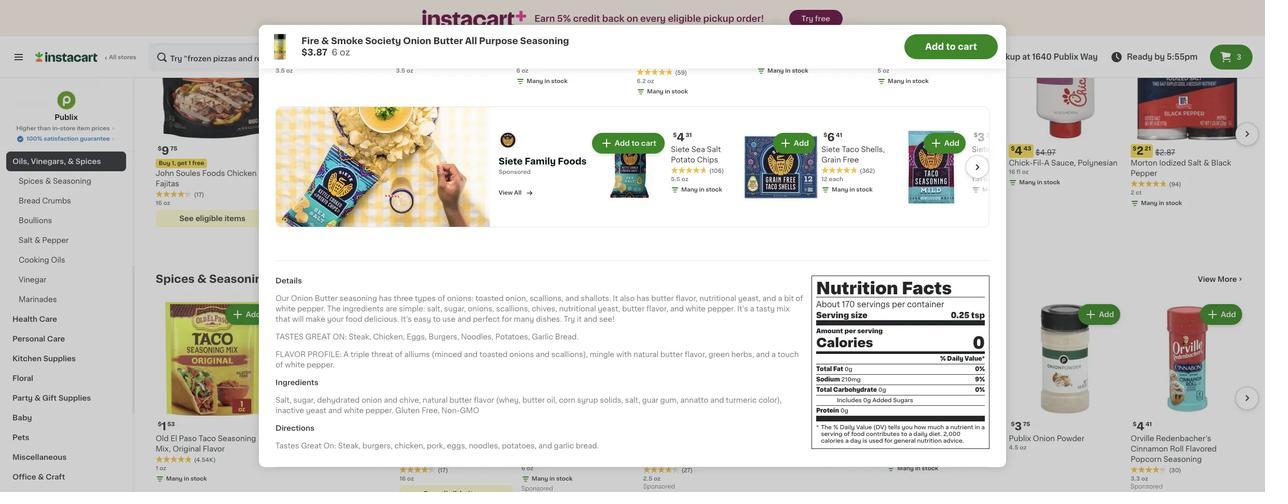 Task type: locate. For each thing, give the bounding box(es) containing it.
$2.43 inside "element"
[[302, 37, 322, 45]]

siete
[[671, 146, 690, 153], [822, 146, 841, 153], [973, 146, 991, 153], [499, 157, 523, 166]]

kitchen supplies
[[12, 355, 76, 362]]

0 horizontal spatial a
[[344, 351, 349, 359]]

salt down chachere's
[[915, 58, 929, 65]]

1 vertical spatial $2.43
[[426, 149, 447, 156]]

food inside our onion butter seasoning has three types of onions: toasted onion, scallions, and shallots. it also has butter flavor, nutritional yeast, and a bit of white pepper. the ingredients are simple: salt, sugar, onions, scallions, chives, nutritional yeast, butter flavor, and white pepper. it's a tasty mix that will make your food delicious. it's easy to use and perfect for many dishes. try it and see!
[[346, 316, 363, 323]]

siete for 3
[[973, 146, 991, 153]]

(minced
[[432, 351, 462, 359]]

2 1, from the left
[[782, 160, 786, 166]]

49
[[907, 146, 915, 152]]

4 up the $3.31 at the top right of the page
[[677, 132, 685, 143]]

1 vertical spatial 75
[[1024, 422, 1031, 427]]

buy 1, get 1 free down $ 9 75
[[159, 160, 204, 166]]

1 horizontal spatial original
[[312, 170, 341, 177]]

craft
[[46, 474, 65, 481]]

$ 1 53
[[158, 421, 175, 432]]

badia inside badia spices seasoning, complete 3.5 oz
[[276, 48, 296, 55]]

1
[[284, 145, 288, 156], [189, 160, 191, 166], [798, 160, 801, 166], [278, 200, 280, 206], [162, 421, 166, 432], [156, 466, 158, 471]]

taco bell original taco seasoning mix
[[278, 170, 360, 187]]

oz inside publix garlic powder 3.12 oz
[[290, 445, 297, 451]]

the
[[862, 180, 875, 187], [327, 306, 341, 313], [822, 425, 832, 431]]

pickup right no
[[929, 53, 955, 61]]

original down the save
[[312, 170, 341, 177]]

1 vertical spatial fire
[[522, 435, 535, 442]]

1 horizontal spatial 21
[[1146, 146, 1152, 152]]

add
[[246, 35, 261, 43], [368, 35, 383, 43], [490, 35, 505, 43], [978, 35, 993, 43], [1100, 35, 1115, 43], [1222, 35, 1237, 43], [926, 43, 945, 51], [615, 140, 630, 147], [794, 140, 810, 147], [945, 140, 960, 147], [246, 311, 261, 318], [368, 311, 383, 318], [490, 311, 505, 318], [612, 311, 627, 318], [734, 311, 749, 318], [856, 311, 871, 318], [978, 311, 993, 318], [1100, 311, 1115, 318], [1222, 311, 1237, 318]]

1 horizontal spatial nutritional
[[700, 295, 737, 302]]

see eligible items inside "product" group
[[180, 215, 246, 222]]

health care link
[[6, 309, 126, 329]]

0 horizontal spatial buy 1, get 1 free
[[159, 160, 204, 166]]

1 vertical spatial nutritional
[[559, 306, 596, 313]]

0 horizontal spatial sugar,
[[294, 397, 315, 404]]

natural inside salt, sugar, dehydrated onion and chive, natural butter flavor (whey, butter oil, corn syrup solids, salt, guar gum, annatto and turmeric color), inactive yeast and white pepper. gluten free, non-gmo
[[423, 397, 448, 404]]

1 vertical spatial pepper
[[42, 237, 69, 244]]

purpose inside fire & smoke society onion butter all purpose seasoning $3.87 6 oz
[[479, 37, 518, 45]]

purpose up chophouse
[[479, 37, 518, 45]]

publix
[[1054, 53, 1079, 61], [55, 114, 78, 121], [278, 435, 300, 442], [766, 435, 788, 442], [1010, 435, 1032, 442]]

seasoning down * in the bottom right of the page
[[790, 435, 828, 442]]

1 horizontal spatial chicken
[[471, 445, 501, 453]]

serving inside * the % daily value (dv) tells you how much a nutrient in a serving of food contributes to a daily diet. 2,000 calories a day is used for general nutrition advice.
[[822, 432, 843, 438]]

society inside fire & smoke society onion butter all purpose seasoning $3.87 6 oz
[[365, 37, 401, 45]]

0 vertical spatial salt,
[[427, 306, 443, 313]]

taco inside siete taco shells, grain free
[[843, 146, 860, 153]]

0 horizontal spatial cart
[[642, 140, 657, 147]]

for
[[502, 316, 512, 323], [885, 439, 893, 444]]

food up day
[[852, 432, 865, 438]]

1 vertical spatial 16 oz
[[400, 476, 414, 482]]

carapelli olive oil, organic, extra virgin 16.9 fl oz many in stock
[[888, 159, 987, 196]]

serving up "calories" on the right bottom of page
[[822, 432, 843, 438]]

toasted down noodles,
[[480, 351, 508, 359]]

flavor
[[276, 351, 306, 359]]

salt, inside salt, sugar, dehydrated onion and chive, natural butter flavor (whey, butter oil, corn syrup solids, salt, guar gum, annatto and turmeric color), inactive yeast and white pepper. gluten free, non-gmo
[[626, 397, 641, 404]]

pickup left at
[[994, 53, 1021, 61]]

1 horizontal spatial spices & seasoning link
[[156, 273, 270, 286]]

oils
[[51, 257, 65, 264]]

food down ingredients
[[346, 316, 363, 323]]

spices & seasoning link for view more "link"
[[156, 273, 270, 286]]

it's left tasty
[[738, 306, 749, 313]]

stock inside carapelli olive oil, organic, extra virgin 16.9 fl oz many in stock
[[923, 190, 939, 196]]

original inside i can't believe it's not butter vegetable oil spray, 40%, the original
[[766, 191, 794, 198]]

0 horizontal spatial foods
[[202, 170, 225, 177]]

siete taco seasoning, mild
[[973, 146, 1030, 164]]

butter inside weber seasoning, chophouse butter 3.5 oz
[[396, 58, 419, 65]]

31
[[686, 132, 692, 138], [987, 132, 993, 138], [289, 146, 296, 152]]

flavor
[[474, 397, 495, 404]]

the inside * the % daily value (dv) tells you how much a nutrient in a serving of food contributes to a daily diet. 2,000 calories a day is used for general nutrition advice.
[[822, 425, 832, 431]]

1 horizontal spatial food
[[852, 432, 865, 438]]

1 get from the left
[[177, 160, 187, 166]]

onions:
[[447, 295, 474, 302]]

$ 2 21 down inactive
[[280, 421, 298, 432]]

1 horizontal spatial see eligible items button
[[278, 222, 391, 240]]

get down $ 9 75
[[177, 160, 187, 166]]

blend down 5%
[[557, 58, 578, 65]]

1 vertical spatial soules
[[420, 445, 445, 453]]

0 vertical spatial fajitas
[[156, 180, 179, 187]]

sponsored badge image down 6 oz at the bottom
[[522, 486, 553, 492]]

0 horizontal spatial see eligible items button
[[156, 210, 269, 227]]

2 0% from the top
[[976, 388, 986, 393]]

1 3.5 from the left
[[276, 68, 285, 74]]

0 vertical spatial see eligible items
[[180, 215, 246, 222]]

1 horizontal spatial purpose
[[557, 445, 588, 453]]

to
[[947, 43, 956, 51], [632, 140, 640, 147], [433, 316, 441, 323], [902, 432, 908, 438]]

caramelized
[[637, 58, 683, 65]]

2 left 11
[[650, 145, 657, 156]]

onion inside the badia spices onion powder 2.75 oz
[[449, 159, 471, 167]]

$3.31
[[667, 149, 686, 156]]

2 item carousel region from the top
[[156, 298, 1260, 492]]

soules down $ 9 75
[[176, 170, 201, 177]]

oz inside publix onion powder 4.5 oz
[[1021, 445, 1027, 451]]

oz inside carapelli olive oil, organic, extra virgin 16.9 fl oz many in stock
[[906, 180, 913, 185]]

pepper. left tasty
[[708, 306, 736, 313]]

$ inside $ 3 09
[[398, 34, 402, 40]]

1 vertical spatial items
[[347, 227, 368, 235]]

household link
[[6, 112, 126, 132]]

1 vertical spatial smoke
[[545, 435, 570, 442]]

$4.25 original price: $5.09 element
[[522, 144, 635, 158]]

supplies up floral 'link'
[[43, 355, 76, 362]]

seasoning inside tony chachere's seasoning blend, no salt 5 oz
[[941, 48, 979, 55]]

per up calories
[[845, 328, 857, 335]]

3.5 down complete
[[276, 68, 285, 74]]

floral link
[[6, 369, 126, 388]]

bit
[[785, 295, 794, 302]]

0 horizontal spatial see
[[180, 215, 194, 222]]

0 vertical spatial $2.43
[[302, 37, 322, 45]]

1, down $ 9 75
[[172, 160, 176, 166]]

baking essentials
[[12, 138, 78, 145]]

1 horizontal spatial fire
[[522, 435, 535, 442]]

buy 1, get 1 free for 4
[[769, 160, 814, 166]]

seasoning
[[520, 37, 570, 45], [541, 48, 579, 55], [941, 48, 979, 55], [517, 58, 555, 65], [53, 178, 91, 185], [278, 180, 316, 187], [209, 274, 270, 285], [218, 435, 256, 442], [790, 435, 828, 442], [589, 445, 628, 453], [1164, 456, 1203, 463]]

0 vertical spatial add to cart
[[926, 43, 978, 51]]

1 vertical spatial for
[[885, 439, 893, 444]]

pickup inside pickup button
[[929, 53, 955, 61]]

solids,
[[600, 397, 624, 404]]

3.5 for complete
[[276, 68, 285, 74]]

tasty
[[757, 306, 775, 313]]

onion inside fire & smoke society onion butter all purpose seasoning
[[601, 435, 623, 442]]

eggs,
[[447, 443, 467, 450]]

31 for 3
[[987, 132, 993, 138]]

all inside fire & smoke society onion butter all purpose seasoning $3.87 6 oz
[[465, 37, 477, 45]]

items for 1
[[347, 227, 368, 235]]

0 vertical spatial fl
[[1017, 169, 1021, 175]]

0 horizontal spatial fajitas
[[156, 180, 179, 187]]

1 horizontal spatial pepper
[[1132, 170, 1158, 177]]

salt,
[[276, 397, 292, 404]]

1 vertical spatial %
[[834, 425, 839, 431]]

$2.21 original price: $2.87 element
[[1132, 144, 1245, 158]]

1 horizontal spatial the
[[822, 425, 832, 431]]

41 up magic
[[531, 34, 538, 40]]

fil-
[[1034, 159, 1045, 167]]

tastes great on: steak, chicken, eggs, burgers, noodles, potatoes, garlic bread.
[[276, 334, 579, 341]]

publix down color),
[[766, 435, 788, 442]]

0 horizontal spatial eligible
[[196, 215, 223, 222]]

the inside our onion butter seasoning has three types of onions: toasted onion, scallions, and shallots. it also has butter flavor, nutritional yeast, and a bit of white pepper. the ingredients are simple: salt, sugar, onions, scallions, chives, nutritional yeast, butter flavor, and white pepper. it's a tasty mix that will make your food delicious. it's easy to use and perfect for many dishes. try it and see!
[[327, 306, 341, 313]]

see eligible items button for 1
[[278, 222, 391, 240]]

garlic up great on the left of page
[[302, 435, 323, 442]]

with
[[617, 351, 632, 359]]

41 for magic seasoning blend burger seasoning blend
[[531, 34, 538, 40]]

spices
[[298, 48, 323, 55], [76, 158, 101, 165], [422, 159, 447, 167], [666, 159, 691, 167], [19, 178, 43, 185], [156, 274, 195, 285]]

3.12
[[278, 445, 289, 451]]

sodium
[[817, 377, 841, 383]]

salt inside "siete sea salt potato chips"
[[707, 146, 721, 153]]

1 horizontal spatial soules
[[420, 445, 445, 453]]

get up believe
[[787, 160, 797, 166]]

society inside fire & smoke society onion butter all purpose seasoning
[[572, 435, 600, 442]]

food
[[346, 316, 363, 323], [852, 432, 865, 438]]

butter
[[434, 37, 463, 45], [396, 58, 419, 65], [709, 58, 731, 65], [847, 170, 870, 177], [315, 295, 338, 302], [522, 445, 545, 453]]

0 vertical spatial natural
[[634, 351, 659, 359]]

care inside health care link
[[39, 316, 57, 323]]

view left more
[[1199, 276, 1217, 283]]

for left many
[[502, 316, 512, 323]]

serving size
[[817, 312, 868, 319]]

4 for buy 1, get 1 free
[[772, 145, 779, 156]]

steak, for on:
[[338, 443, 361, 450]]

care up kitchen supplies link
[[47, 335, 65, 343]]

health care
[[12, 316, 57, 323]]

view for view more
[[1199, 276, 1217, 283]]

1, for 9
[[172, 160, 176, 166]]

fajitas
[[156, 180, 179, 187], [400, 456, 423, 463]]

it's down simple:
[[401, 316, 412, 323]]

1 horizontal spatial has
[[637, 295, 650, 302]]

0g down includes
[[841, 408, 849, 414]]

it's
[[819, 170, 830, 177], [738, 306, 749, 313], [401, 316, 412, 323]]

foods inside the siete family foods spo nsored
[[558, 157, 587, 166]]

0 vertical spatial it's
[[819, 170, 830, 177]]

all left stores on the top of the page
[[109, 55, 116, 60]]

0 vertical spatial sugar,
[[444, 306, 466, 313]]

None search field
[[149, 43, 808, 72]]

spend
[[281, 160, 300, 166]]

$ 4 41 up magic
[[519, 34, 538, 45]]

to left "use"
[[433, 316, 441, 323]]

mix up (200)
[[318, 180, 331, 187]]

chicken,
[[395, 443, 425, 450]]

1 horizontal spatial 31
[[686, 132, 692, 138]]

free
[[843, 156, 860, 164]]

personal care link
[[6, 329, 126, 349]]

1 horizontal spatial $ 2 21
[[1134, 145, 1152, 156]]

0 vertical spatial original
[[312, 170, 341, 177]]

(whey,
[[496, 397, 521, 404]]

1 horizontal spatial yeast,
[[739, 295, 761, 302]]

powder for publix garlic powder 3.12 oz
[[325, 435, 353, 442]]

publix for publix seasoning mix, taco
[[766, 435, 788, 442]]

butter down $6.63 element
[[709, 58, 731, 65]]

siete for 4
[[671, 146, 690, 153]]

smoke inside fire & smoke society onion butter all purpose seasoning $3.87 6 oz
[[331, 37, 363, 45]]

2 vertical spatial flavor,
[[685, 351, 707, 359]]

kitchen supplies link
[[6, 349, 126, 369]]

redenbacher's
[[1157, 435, 1212, 442]]

a left day
[[846, 439, 849, 444]]

% up "calories" on the right bottom of page
[[834, 425, 839, 431]]

tastes
[[276, 443, 299, 450]]

31 inside $ 4 31
[[686, 132, 692, 138]]

publix up tastes
[[278, 435, 300, 442]]

buy 1, get 1 free for 9
[[159, 160, 204, 166]]

pepper inside morton iodized salt & black pepper
[[1132, 170, 1158, 177]]

(17)
[[194, 192, 204, 198], [438, 468, 448, 473]]

1 buy from the left
[[159, 160, 170, 166]]

butter right the also
[[652, 295, 674, 302]]

herbs,
[[732, 351, 755, 359]]

0 horizontal spatial soules
[[176, 170, 201, 177]]

0% for total carbohydrate 0g
[[976, 388, 986, 393]]

smoke inside fire & smoke society onion butter all purpose seasoning
[[545, 435, 570, 442]]

service type group
[[822, 47, 964, 68]]

0 horizontal spatial it's
[[401, 316, 412, 323]]

item carousel region
[[156, 22, 1260, 256], [156, 298, 1260, 492]]

0% for total fat 0g
[[976, 367, 986, 373]]

our
[[276, 295, 289, 302]]

to left $ 2 11
[[632, 140, 640, 147]]

0 vertical spatial 09
[[410, 34, 418, 40]]

4 for siete sea salt potato chips
[[677, 132, 685, 143]]

2 horizontal spatial 31
[[987, 132, 993, 138]]

41 inside item carousel region
[[1146, 422, 1153, 427]]

0 horizontal spatial sponsored badge image
[[522, 486, 553, 492]]

oz inside the badia spices onion powder 2.75 oz
[[413, 169, 420, 175]]

1 horizontal spatial natural
[[634, 351, 659, 359]]

$2.43 up $3.87
[[302, 37, 322, 45]]

1 total from the top
[[817, 367, 833, 373]]

party & gift supplies link
[[6, 388, 126, 408]]

$2.43 for badia spices onion powder
[[426, 149, 447, 156]]

seasoning
[[340, 295, 377, 302]]

salt, inside our onion butter seasoning has three types of onions: toasted onion, scallions, and shallots. it also has butter flavor, nutritional yeast, and a bit of white pepper. the ingredients are simple: salt, sugar, onions, scallions, chives, nutritional yeast, butter flavor, and white pepper. it's a tasty mix that will make your food delicious. it's easy to use and perfect for many dishes. try it and see!
[[427, 306, 443, 313]]

0 vertical spatial care
[[39, 316, 57, 323]]

has
[[379, 295, 392, 302], [637, 295, 650, 302]]

gluten
[[396, 407, 420, 415]]

1 vertical spatial spices & seasoning
[[156, 274, 270, 285]]

1 horizontal spatial 1 oz
[[278, 200, 288, 206]]

2 3.5 from the left
[[396, 68, 405, 74]]

publix inside "button"
[[766, 435, 788, 442]]

product group
[[156, 26, 269, 227], [278, 26, 391, 240], [400, 26, 513, 189], [522, 26, 635, 199], [644, 26, 757, 176], [766, 26, 879, 250], [888, 26, 1001, 199], [1010, 26, 1123, 189], [1132, 26, 1245, 210], [156, 302, 269, 485], [278, 302, 391, 465], [400, 302, 513, 492], [522, 302, 635, 492], [644, 302, 757, 492], [766, 302, 879, 465], [888, 302, 1001, 475], [1010, 302, 1123, 452], [1132, 302, 1245, 492]]

75 inside $ 3 75
[[1024, 422, 1031, 427]]

of right bit
[[796, 295, 804, 302]]

powder inside publix garlic powder 3.12 oz
[[325, 435, 353, 442]]

2 up morton
[[1137, 145, 1144, 156]]

cooking
[[19, 257, 49, 264]]

0 vertical spatial the
[[862, 180, 875, 187]]

$ 4 41 inside item carousel region
[[1134, 421, 1153, 432]]

total up sodium
[[817, 367, 833, 373]]

2 buy from the left
[[769, 160, 780, 166]]

pickup at 1640 publix way button
[[977, 43, 1099, 72]]

chophouse
[[464, 48, 506, 55]]

yeast, up see!
[[598, 306, 621, 313]]

blend left burger
[[581, 48, 602, 55]]

used
[[869, 439, 884, 444]]

0% up 9%
[[976, 367, 986, 373]]

toasted for onions
[[480, 351, 508, 359]]

siete up spo
[[499, 157, 523, 166]]

per inside nutrition facts about 170 servings per container
[[893, 301, 906, 309]]

guarantee
[[80, 136, 110, 142]]

0 horizontal spatial 41
[[531, 34, 538, 40]]

care inside personal care link
[[47, 335, 65, 343]]

fire inside fire & smoke society onion butter all purpose seasoning $3.87 6 oz
[[302, 37, 320, 45]]

0 vertical spatial smoke
[[331, 37, 363, 45]]

1 horizontal spatial mix,
[[830, 435, 845, 442]]

0 horizontal spatial mix,
[[156, 445, 171, 453]]

1 1, from the left
[[172, 160, 176, 166]]

1,
[[172, 160, 176, 166], [782, 160, 786, 166]]

oz inside $ 4 43 $4.97 chick-fil-a sauce, polynesian 16 fl oz
[[1023, 169, 1029, 175]]

general
[[895, 439, 916, 444]]

see!
[[600, 316, 615, 323]]

are
[[386, 306, 397, 313]]

1 buy 1, get 1 free from the left
[[159, 160, 204, 166]]

supplies down floral 'link'
[[59, 395, 91, 402]]

31 for 4
[[686, 132, 692, 138]]

1 vertical spatial salt,
[[626, 397, 641, 404]]

salt inside tony chachere's seasoning blend, no salt 5 oz
[[915, 58, 929, 65]]

free for 4
[[802, 160, 814, 166]]

can't
[[770, 170, 789, 177]]

sugar, up yeast on the left bottom of page
[[294, 397, 315, 404]]

see for 1
[[302, 227, 316, 235]]

publix left way
[[1054, 53, 1079, 61]]

2 horizontal spatial 41
[[1146, 422, 1153, 427]]

the right * in the bottom right of the page
[[822, 425, 832, 431]]

oil,
[[547, 397, 557, 404]]

salt down "$2.21 original price: $2.87" element
[[1189, 159, 1203, 167]]

75 right 9 at left top
[[170, 146, 177, 152]]

butter up 'your'
[[315, 295, 338, 302]]

1 oz down old
[[156, 466, 166, 471]]

daily up day
[[840, 425, 855, 431]]

per right servings
[[893, 301, 906, 309]]

0 vertical spatial 1 oz
[[278, 200, 288, 206]]

2 get from the left
[[787, 160, 797, 166]]

sponsored badge image
[[644, 484, 675, 490], [1132, 484, 1163, 490], [522, 486, 553, 492]]

1 vertical spatial yeast,
[[598, 306, 621, 313]]

a inside $ 4 43 $4.97 chick-fil-a sauce, polynesian 16 fl oz
[[1045, 159, 1050, 167]]

seasoning, up 1.31 oz
[[973, 156, 1013, 164]]

1 horizontal spatial (17)
[[438, 468, 448, 473]]

0 horizontal spatial (17)
[[194, 192, 204, 198]]

fajitas down chicken, in the left of the page
[[400, 456, 423, 463]]

try inside our onion butter seasoning has three types of onions: toasted onion, scallions, and shallots. it also has butter flavor, nutritional yeast, and a bit of white pepper. the ingredients are simple: salt, sugar, onions, scallions, chives, nutritional yeast, butter flavor, and white pepper. it's a tasty mix that will make your food delicious. it's easy to use and perfect for many dishes. try it and see!
[[564, 316, 575, 323]]

75 up publix onion powder 4.5 oz
[[1024, 422, 1031, 427]]

pickup for pickup
[[929, 53, 955, 61]]

% inside * the % daily value (dv) tells you how much a nutrient in a serving of food contributes to a daily diet. 2,000 calories a day is used for general nutrition advice.
[[834, 425, 839, 431]]

$2.43 for badia spices seasoning, complete
[[302, 37, 322, 45]]

oils, vinegars, & spices link
[[6, 152, 126, 171]]

1 vertical spatial 41
[[836, 132, 843, 138]]

original down paso
[[173, 445, 201, 453]]

2 buy 1, get 1 free from the left
[[769, 160, 814, 166]]

0 vertical spatial mix
[[318, 180, 331, 187]]

pepper. down profile:
[[307, 362, 335, 369]]

31 for 1
[[289, 146, 296, 152]]

get for 9
[[177, 160, 187, 166]]

2 inside "element"
[[282, 34, 289, 45]]

0g up 'added'
[[879, 388, 887, 393]]

1 vertical spatial $ 2 21
[[280, 421, 298, 432]]

magic
[[517, 48, 539, 55]]

1 vertical spatial mix
[[964, 435, 977, 442]]

1 horizontal spatial daily
[[948, 357, 964, 362]]

blend
[[581, 48, 602, 55], [557, 58, 578, 65]]

mingle
[[590, 351, 615, 359]]

society up weber
[[365, 37, 401, 45]]

seasoning, inside weber seasoning, chophouse butter 3.5 oz
[[422, 48, 462, 55]]

2 horizontal spatial it's
[[819, 170, 830, 177]]

of inside * the % daily value (dv) tells you how much a nutrient in a serving of food contributes to a daily diet. 2,000 calories a day is used for general nutrition advice.
[[844, 432, 850, 438]]

0 horizontal spatial 3.5
[[276, 68, 285, 74]]

seasoning right chachere's
[[941, 48, 979, 55]]

society for fire & smoke society onion butter all purpose seasoning $3.87 6 oz
[[365, 37, 401, 45]]

$4.43 original price: $4.97 element
[[1010, 144, 1123, 158]]

toasted inside flavor profile: a triple threat of alliums (minced and toasted onions and scallions), mingle with natural butter flavor, green herbs, and a touch of white pepper.
[[480, 351, 508, 359]]

$6.63 element
[[637, 33, 749, 46]]

item carousel region containing 9
[[156, 22, 1260, 256]]

oz inside the badia spices garlic powder 3 oz
[[649, 169, 656, 175]]

easy
[[414, 316, 431, 323]]

breakfast
[[12, 99, 49, 106]]

mix down the nutrient
[[964, 435, 977, 442]]

spices & seasoning link for bread crumbs link on the left top of page
[[6, 171, 126, 191]]

in inside * the % daily value (dv) tells you how much a nutrient in a serving of food contributes to a daily diet. 2,000 calories a day is used for general nutrition advice.
[[975, 425, 981, 431]]

get
[[177, 160, 187, 166], [787, 160, 797, 166]]

view down spo
[[499, 190, 513, 196]]

sponsored badge image down the 3.3 oz
[[1132, 484, 1163, 490]]

2 horizontal spatial free
[[816, 15, 831, 22]]

pepper. down onion
[[366, 407, 394, 415]]

white inside salt, sugar, dehydrated onion and chive, natural butter flavor (whey, butter oil, corn syrup solids, salt, guar gum, annatto and turmeric color), inactive yeast and white pepper. gluten free, non-gmo
[[344, 407, 364, 415]]

oz inside weber seasoning, chophouse butter 3.5 oz
[[407, 68, 414, 74]]

boullions
[[19, 217, 52, 224]]

2 left ct
[[1132, 190, 1135, 196]]

4 left 97
[[772, 145, 779, 156]]

eligible for 1
[[318, 227, 345, 235]]

natural inside flavor profile: a triple threat of alliums (minced and toasted onions and scallions), mingle with natural butter flavor, green herbs, and a touch of white pepper.
[[634, 351, 659, 359]]

serving down size
[[858, 328, 883, 335]]

total for total carbohydrate
[[817, 388, 833, 393]]

pickup inside the pickup at 1640 publix way popup button
[[994, 53, 1021, 61]]

higher than in-store item prices
[[16, 126, 110, 131]]

1 vertical spatial eligible
[[196, 215, 223, 222]]

garlic down $2.11 original price: $3.31 element
[[693, 159, 714, 167]]

original inside taco bell original taco seasoning mix
[[312, 170, 341, 177]]

1 horizontal spatial try
[[802, 15, 814, 22]]

office
[[12, 474, 36, 481]]

% left value*
[[941, 357, 947, 362]]

1 vertical spatial toasted
[[480, 351, 508, 359]]

0 vertical spatial 21
[[1146, 146, 1152, 152]]

2 horizontal spatial 16
[[1010, 169, 1016, 175]]

1 vertical spatial original
[[766, 191, 794, 198]]

kitchen
[[12, 355, 42, 362]]

0 horizontal spatial add to cart button
[[593, 134, 664, 153]]

flavor
[[203, 445, 225, 453]]

butter up 6 oz at the bottom
[[522, 445, 545, 453]]

all right potatoes, at the left
[[546, 445, 555, 453]]

2 vertical spatial foods
[[446, 445, 469, 453]]

society for fire & smoke society onion butter all purpose seasoning
[[572, 435, 600, 442]]

smoke for fire & smoke society onion butter all purpose seasoning
[[545, 435, 570, 442]]

$ 2 09
[[402, 145, 422, 156]]

1, up can't
[[782, 160, 786, 166]]

for inside our onion butter seasoning has three types of onions: toasted onion, scallions, and shallots. it also has butter flavor, nutritional yeast, and a bit of white pepper. the ingredients are simple: salt, sugar, onions, scallions, chives, nutritional yeast, butter flavor, and white pepper. it's a tasty mix that will make your food delicious. it's easy to use and perfect for many dishes. try it and see!
[[502, 316, 512, 323]]

sugar, inside our onion butter seasoning has three types of onions: toasted onion, scallions, and shallots. it also has butter flavor, nutritional yeast, and a bit of white pepper. the ingredients are simple: salt, sugar, onions, scallions, chives, nutritional yeast, butter flavor, and white pepper. it's a tasty mix that will make your food delicious. it's easy to use and perfect for many dishes. try it and see!
[[444, 306, 466, 313]]

1 horizontal spatial badia
[[400, 159, 420, 167]]

spices inside badia spices seasoning, complete 3.5 oz
[[298, 48, 323, 55]]

0 vertical spatial spices & seasoning
[[19, 178, 91, 185]]

0 horizontal spatial original
[[173, 445, 201, 453]]

0g right fat
[[845, 367, 853, 373]]

$2.11 original price: $3.31 element
[[644, 144, 757, 158]]

product group containing 10
[[888, 26, 1001, 199]]

miscellaneous
[[12, 454, 67, 461]]

siete up grain at right
[[822, 146, 841, 153]]

siete sea salt potato chips image
[[276, 107, 490, 227]]

1 vertical spatial 0%
[[976, 388, 986, 393]]

powder inside publix onion powder 4.5 oz
[[1058, 435, 1085, 442]]

sponsored badge image down 2.5 oz on the right of the page
[[644, 484, 675, 490]]

product group containing 9
[[156, 26, 269, 227]]

3.5 for butter
[[396, 68, 405, 74]]

office & craft link
[[6, 467, 126, 487]]

$ 2 21 up morton
[[1134, 145, 1152, 156]]

baby
[[12, 414, 32, 422]]

siete inside "siete sea salt potato chips"
[[671, 146, 690, 153]]

siete inside siete taco seasoning, mild
[[973, 146, 991, 153]]

1 oz for 1
[[156, 466, 166, 471]]

1 0% from the top
[[976, 367, 986, 373]]

seasoning down oils, vinegars, & spices link
[[53, 178, 91, 185]]

butter up weber seasoning, chophouse butter 3.5 oz
[[434, 37, 463, 45]]

21
[[1146, 146, 1152, 152], [292, 422, 298, 427]]

onion inside our onion butter seasoning has three types of onions: toasted onion, scallions, and shallots. it also has butter flavor, nutritional yeast, and a bit of white pepper. the ingredients are simple: salt, sugar, onions, scallions, chives, nutritional yeast, butter flavor, and white pepper. it's a tasty mix that will make your food delicious. it's easy to use and perfect for many dishes. try it and see!
[[291, 295, 313, 302]]

powder for publix onion powder 4.5 oz
[[1058, 435, 1085, 442]]

purpose for fire & smoke society onion butter all purpose seasoning $3.87 6 oz
[[479, 37, 518, 45]]

$ 3 09
[[398, 34, 418, 45]]

1 vertical spatial the
[[327, 306, 341, 313]]

1 item carousel region from the top
[[156, 22, 1260, 256]]

by
[[1155, 53, 1166, 61]]

1 vertical spatial spices & seasoning link
[[156, 273, 270, 286]]

0 horizontal spatial free
[[192, 160, 204, 166]]

1 horizontal spatial 1,
[[782, 160, 786, 166]]

great
[[301, 443, 322, 450]]

2 total from the top
[[817, 388, 833, 393]]

publix inside publix garlic powder 3.12 oz
[[278, 435, 300, 442]]

buy 1, get 1 free up can't
[[769, 160, 814, 166]]

publix for publix
[[55, 114, 78, 121]]

12 for 12 each
[[822, 177, 828, 182]]

salt up 'chips'
[[707, 146, 721, 153]]

purpose inside fire & smoke society onion butter all purpose seasoning
[[557, 445, 588, 453]]

seasoning inside fire & smoke society onion butter all purpose seasoning $3.87 6 oz
[[520, 37, 570, 45]]

3.5 down weber
[[396, 68, 405, 74]]

41 for orville redenbacher's cinnamon roll flavored popcorn seasoning
[[1146, 422, 1153, 427]]

eligible for 9
[[196, 215, 223, 222]]

1 horizontal spatial $2.43
[[426, 149, 447, 156]]

canned goods & soups
[[12, 79, 102, 86]]

4 for magic seasoning blend burger seasoning blend
[[523, 34, 530, 45]]

your
[[327, 316, 344, 323]]

no
[[903, 58, 913, 65]]



Task type: vqa. For each thing, say whether or not it's contained in the screenshot.
99 to the middle
no



Task type: describe. For each thing, give the bounding box(es) containing it.
0 vertical spatial yeast,
[[739, 295, 761, 302]]

$ inside $ 4 31
[[673, 132, 677, 138]]

publix garlic powder 3.12 oz
[[278, 435, 353, 451]]

seasoning, inside siete taco seasoning, mild
[[973, 156, 1013, 164]]

$ inside $ 3 75
[[1012, 422, 1015, 427]]

publix for publix garlic powder 3.12 oz
[[278, 435, 300, 442]]

1 vertical spatial 16
[[156, 200, 162, 206]]

1 horizontal spatial 16 oz
[[400, 476, 414, 482]]

sea
[[692, 146, 706, 153]]

2.5 oz
[[644, 476, 661, 482]]

seasoning inside fire & smoke society onion butter all purpose seasoning
[[589, 445, 628, 453]]

5.5 oz
[[671, 177, 689, 182]]

product group containing 3
[[1010, 302, 1123, 452]]

total for total fat
[[817, 367, 833, 373]]

41 for siete taco shells, grain free
[[836, 132, 843, 138]]

see eligible items button for 9
[[156, 210, 269, 227]]

fl inside $ 4 43 $4.97 chick-fil-a sauce, polynesian 16 fl oz
[[1017, 169, 1021, 175]]

3 for publix onion powder
[[1015, 421, 1023, 432]]

3 for weber seasoning, chophouse butter
[[402, 34, 409, 45]]

sugar, inside salt, sugar, dehydrated onion and chive, natural butter flavor (whey, butter oil, corn syrup solids, salt, guar gum, annatto and turmeric color), inactive yeast and white pepper. gluten free, non-gmo
[[294, 397, 315, 404]]

spices inside the badia spices onion powder 2.75 oz
[[422, 159, 447, 167]]

seasoning, inside kinder's seasoning, caramelized onion butter
[[669, 48, 709, 55]]

garlic down $4.25 original price: $5.09 element
[[570, 159, 592, 167]]

morton
[[1132, 159, 1158, 167]]

sponsored badge image for 6 oz
[[522, 486, 553, 492]]

seller
[[415, 410, 429, 415]]

eggs,
[[407, 334, 427, 341]]

free for 9
[[192, 160, 204, 166]]

0 vertical spatial nutritional
[[700, 295, 737, 302]]

5%
[[557, 15, 571, 23]]

4 for orville redenbacher's cinnamon roll flavored popcorn seasoning
[[1137, 421, 1145, 432]]

toasted for onion,
[[476, 295, 504, 302]]

oils,
[[12, 158, 29, 165]]

$ inside $ 9 75
[[158, 146, 162, 152]]

badia for garlic
[[644, 159, 664, 167]]

1 vertical spatial scallions,
[[496, 306, 530, 313]]

(362)
[[860, 168, 876, 174]]

0 vertical spatial add to cart button
[[905, 34, 999, 59]]

* the % daily value (dv) tells you how much a nutrient in a serving of food contributes to a daily diet. 2,000 calories a day is used for general nutrition advice.
[[817, 425, 985, 444]]

original inside 'old el paso taco seasoning mix, original flavor'
[[173, 445, 201, 453]]

$ inside $ 4 97
[[768, 146, 772, 152]]

1 vertical spatial cart
[[642, 140, 657, 147]]

75 for 3
[[1024, 422, 1031, 427]]

to right chachere's
[[947, 43, 956, 51]]

butter down the also
[[623, 306, 645, 313]]

gum,
[[661, 397, 679, 404]]

0 vertical spatial flavor,
[[676, 295, 698, 302]]

4.5
[[1010, 445, 1019, 451]]

salt up the cooking
[[19, 237, 33, 244]]

siete inside the siete family foods spo nsored
[[499, 157, 523, 166]]

many
[[514, 316, 535, 323]]

0 horizontal spatial spices & seasoning
[[19, 178, 91, 185]]

6 inside magic seasoning blend burger seasoning blend 6 oz
[[517, 68, 521, 74]]

pork,
[[427, 443, 445, 450]]

$ 3 31
[[975, 132, 993, 143]]

best seller
[[403, 410, 429, 415]]

daily inside * the % daily value (dv) tells you how much a nutrient in a serving of food contributes to a daily diet. 2,000 calories a day is used for general nutrition advice.
[[840, 425, 855, 431]]

siete family foods spo nsored
[[499, 157, 587, 175]]

seasoning inside "button"
[[790, 435, 828, 442]]

0 horizontal spatial per
[[845, 328, 857, 335]]

6.2
[[637, 78, 646, 84]]

butter inside our onion butter seasoning has three types of onions: toasted onion, scallions, and shallots. it also has butter flavor, nutritional yeast, and a bit of white pepper. the ingredients are simple: salt, sugar, onions, scallions, chives, nutritional yeast, butter flavor, and white pepper. it's a tasty mix that will make your food delicious. it's easy to use and perfect for many dishes. try it and see!
[[315, 295, 338, 302]]

great
[[306, 334, 331, 341]]

oz inside magic seasoning blend burger seasoning blend 6 oz
[[522, 68, 529, 74]]

3 inside the badia spices garlic powder 3 oz
[[644, 169, 647, 175]]

2 has from the left
[[637, 295, 650, 302]]

0 horizontal spatial $ 2 21
[[280, 421, 298, 432]]

white inside flavor profile: a triple threat of alliums (minced and toasted onions and scallions), mingle with natural butter flavor, green herbs, and a touch of white pepper.
[[285, 362, 305, 369]]

essentials
[[40, 138, 78, 145]]

butter inside fire & smoke society onion butter all purpose seasoning $3.87 6 oz
[[434, 37, 463, 45]]

1 vertical spatial fajitas
[[400, 456, 423, 463]]

100% satisfaction guarantee
[[27, 136, 110, 142]]

a inside flavor profile: a triple threat of alliums (minced and toasted onions and scallions), mingle with natural butter flavor, green herbs, and a touch of white pepper.
[[772, 351, 776, 359]]

sauce,
[[1052, 159, 1077, 167]]

publix seasoning mix, taco
[[766, 435, 864, 442]]

onion inside publix onion powder 4.5 oz
[[1034, 435, 1056, 442]]

in inside carapelli olive oil, organic, extra virgin 16.9 fl oz many in stock
[[916, 190, 921, 196]]

a down you
[[909, 432, 913, 438]]

1 vertical spatial blend
[[557, 58, 578, 65]]

0 vertical spatial %
[[941, 357, 947, 362]]

1 vertical spatial 21
[[292, 422, 298, 427]]

19
[[902, 422, 908, 427]]

0 vertical spatial supplies
[[43, 355, 76, 362]]

nutrition
[[918, 439, 943, 444]]

publix logo image
[[56, 90, 76, 110]]

ingredients
[[343, 306, 384, 313]]

taco inside 'old el paso taco seasoning mix, original flavor'
[[199, 435, 216, 442]]

to inside our onion butter seasoning has three types of onions: toasted onion, scallions, and shallots. it also has butter flavor, nutritional yeast, and a bit of white pepper. the ingredients are simple: salt, sugar, onions, scallions, chives, nutritional yeast, butter flavor, and white pepper. it's a tasty mix that will make your food delicious. it's easy to use and perfect for many dishes. try it and see!
[[433, 316, 441, 323]]

pepper. up make
[[298, 306, 325, 313]]

3 for siete taco seasoning, mild
[[978, 132, 986, 143]]

onion inside kinder's seasoning, caramelized onion butter
[[685, 58, 707, 65]]

siete for 6
[[822, 146, 841, 153]]

instacart logo image
[[35, 51, 98, 63]]

pickup for pickup at 1640 publix way
[[994, 53, 1021, 61]]

a up 2,000
[[946, 425, 950, 431]]

1 vertical spatial supplies
[[59, 395, 91, 402]]

spices inside the badia spices garlic powder 3 oz
[[666, 159, 691, 167]]

1 vertical spatial john soules foods chicken fajitas
[[400, 445, 501, 463]]

butter inside kinder's seasoning, caramelized onion butter
[[709, 58, 731, 65]]

1 vertical spatial foods
[[202, 170, 225, 177]]

$ 4 41 for magic seasoning blend burger seasoning blend
[[519, 34, 538, 45]]

0 vertical spatial blend
[[581, 48, 602, 55]]

view for view all
[[499, 190, 513, 196]]

salt inside morton iodized salt & black pepper
[[1189, 159, 1203, 167]]

sponsored badge image for orville redenbacher's cinnamon roll flavored popcorn seasoning
[[1132, 484, 1163, 490]]

seasoning, inside badia spices seasoning, complete 3.5 oz
[[325, 48, 365, 55]]

$ inside the $ 2 09
[[402, 146, 406, 152]]

care for health care
[[39, 316, 57, 323]]

siete family foods image
[[499, 131, 518, 150]]

mix, inside 'old el paso taco seasoning mix, original flavor'
[[156, 445, 171, 453]]

1 oz for spend $32, save $5
[[278, 200, 288, 206]]

onion inside fire & smoke society onion butter all purpose seasoning $3.87 6 oz
[[403, 37, 432, 45]]

0 vertical spatial serving
[[858, 328, 883, 335]]

vinegar
[[19, 276, 46, 284]]

16.9
[[888, 180, 899, 185]]

0g left 'added'
[[864, 398, 872, 404]]

size
[[851, 312, 868, 319]]

$ inside $ 2 05
[[278, 34, 282, 40]]

garlic down dishes.
[[532, 334, 554, 341]]

0 vertical spatial 16 oz
[[156, 200, 170, 206]]

09 for 3
[[410, 34, 418, 40]]

& inside fire & smoke society onion butter all purpose seasoning $3.87 6 oz
[[322, 37, 329, 45]]

bread.
[[556, 334, 579, 341]]

1 vertical spatial john
[[400, 445, 418, 453]]

75 for 9
[[170, 146, 177, 152]]

& inside morton iodized salt & black pepper
[[1204, 159, 1210, 167]]

cooking oils link
[[6, 250, 126, 270]]

0 vertical spatial try
[[802, 15, 814, 22]]

pepper. inside salt, sugar, dehydrated onion and chive, natural butter flavor (whey, butter oil, corn syrup solids, salt, guar gum, annatto and turmeric color), inactive yeast and white pepper. gluten free, non-gmo
[[366, 407, 394, 415]]

& inside fire & smoke society onion butter all purpose seasoning
[[537, 435, 543, 442]]

iodized
[[1160, 159, 1187, 167]]

baking
[[12, 138, 38, 145]]

get for 4
[[787, 160, 797, 166]]

that
[[276, 316, 290, 323]]

see eligible items for 9
[[180, 215, 246, 222]]

to inside * the % daily value (dv) tells you how much a nutrient in a serving of food contributes to a daily diet. 2,000 calories a day is used for general nutrition advice.
[[902, 432, 908, 438]]

1 vertical spatial (17)
[[438, 468, 448, 473]]

potatoes,
[[496, 334, 530, 341]]

ct
[[1137, 190, 1143, 196]]

1, for 4
[[782, 160, 786, 166]]

blend,
[[878, 58, 901, 65]]

organic
[[889, 134, 912, 140]]

alliums
[[405, 351, 430, 359]]

09 for 2
[[414, 146, 422, 152]]

a left tasty
[[751, 306, 755, 313]]

garlic inside publix garlic powder 3.12 oz
[[302, 435, 323, 442]]

pepper. inside flavor profile: a triple threat of alliums (minced and toasted onions and scallions), mingle with natural butter flavor, green herbs, and a touch of white pepper.
[[307, 362, 335, 369]]

many inside carapelli olive oil, organic, extra virgin 16.9 fl oz many in stock
[[898, 190, 914, 196]]

steak, for on:
[[349, 334, 372, 341]]

$ 4 41 for orville redenbacher's cinnamon roll flavored popcorn seasoning
[[1134, 421, 1153, 432]]

seasoning inside 'old el paso taco seasoning mix, original flavor'
[[218, 435, 256, 442]]

soups
[[78, 79, 102, 86]]

bread
[[19, 197, 40, 205]]

bread crumbs
[[19, 197, 71, 205]]

0 vertical spatial john
[[156, 170, 174, 177]]

seasoning right magic
[[541, 48, 579, 55]]

siete taco shells, grain free
[[822, 146, 885, 164]]

order!
[[737, 15, 765, 23]]

butter inside fire & smoke society onion butter all purpose seasoning
[[522, 445, 545, 453]]

$ inside $ 2 19
[[890, 422, 893, 427]]

$ 2 19
[[890, 421, 908, 432]]

badia for onion
[[400, 159, 420, 167]]

12 for 12
[[764, 34, 775, 45]]

smoke for fire & smoke society onion butter all purpose seasoning $3.87 6 oz
[[331, 37, 363, 45]]

the inside i can't believe it's not butter vegetable oil spray, 40%, the original
[[862, 180, 875, 187]]

1 horizontal spatial cart
[[959, 43, 978, 51]]

6 up grain at right
[[828, 132, 835, 143]]

food inside * the % daily value (dv) tells you how much a nutrient in a serving of food contributes to a daily diet. 2,000 calories a day is used for general nutrition advice.
[[852, 432, 865, 438]]

higher than in-store item prices link
[[16, 125, 116, 133]]

powder inside the badia spices onion powder 2.75 oz
[[473, 159, 500, 167]]

mix, inside "button"
[[830, 435, 845, 442]]

$ inside "$ 6 41"
[[824, 132, 828, 138]]

fire for fire & smoke society onion butter all purpose seasoning $3.87 6 oz
[[302, 37, 320, 45]]

seasoning inside orville redenbacher's cinnamon roll flavored popcorn seasoning
[[1164, 456, 1203, 463]]

of right the types
[[438, 295, 446, 302]]

ready by 5:55pm
[[1128, 53, 1198, 61]]

$10.49 original price: $12.69 element
[[888, 144, 1001, 158]]

oz inside fire & smoke society onion butter all purpose seasoning $3.87 6 oz
[[340, 48, 350, 57]]

contributes
[[867, 432, 900, 438]]

scallions),
[[552, 351, 588, 359]]

0 vertical spatial scallions,
[[530, 295, 564, 302]]

1 horizontal spatial spices & seasoning
[[156, 274, 270, 285]]

seasoning down magic
[[517, 58, 555, 65]]

item
[[77, 126, 90, 131]]

fat
[[834, 367, 844, 373]]

oz inside badia spices seasoning, complete 3.5 oz
[[286, 68, 293, 74]]

1 has from the left
[[379, 295, 392, 302]]

6 inside item carousel region
[[522, 466, 526, 471]]

it's inside i can't believe it's not butter vegetable oil spray, 40%, the original
[[819, 170, 830, 177]]

badia for seasoning,
[[276, 48, 296, 55]]

see eligible items for 1
[[302, 227, 368, 235]]

a left bit
[[779, 295, 783, 302]]

is
[[863, 439, 868, 444]]

product group containing $5.09
[[522, 26, 635, 199]]

i can't believe it's not butter vegetable oil spray, 40%, the original
[[766, 170, 875, 198]]

2 up 2.75
[[406, 145, 413, 156]]

1 vertical spatial add to cart
[[615, 140, 657, 147]]

1 horizontal spatial add to cart
[[926, 43, 978, 51]]

shallots.
[[581, 295, 611, 302]]

1 vertical spatial flavor,
[[647, 306, 669, 313]]

publix onion powder 4.5 oz
[[1010, 435, 1085, 451]]

all inside fire & smoke society onion butter all purpose seasoning
[[546, 445, 555, 453]]

0 vertical spatial daily
[[948, 357, 964, 362]]

ready by 5:55pm link
[[1111, 51, 1198, 63]]

0 vertical spatial soules
[[176, 170, 201, 177]]

5.5
[[671, 177, 681, 182]]

roll
[[1171, 445, 1185, 453]]

fl inside carapelli olive oil, organic, extra virgin 16.9 fl oz many in stock
[[901, 180, 905, 185]]

$1.09 element
[[766, 420, 879, 433]]

chive,
[[400, 397, 421, 404]]

old
[[156, 435, 169, 442]]

garlic inside the badia spices garlic powder 3 oz
[[693, 159, 714, 167]]

$ 2 05
[[278, 34, 298, 45]]

cooking oils
[[19, 257, 65, 264]]

$ inside $ 2 11
[[646, 146, 650, 152]]

$2.09 original price: $2.43 element
[[400, 144, 513, 158]]

of right threat
[[395, 351, 403, 359]]

inactive
[[276, 407, 304, 415]]

tastes great on: steak, burgers, chicken, pork, eggs, noodles, potatoes, and garlic bread.
[[276, 443, 599, 450]]

2 left 19
[[893, 421, 901, 432]]

protein
[[817, 408, 840, 414]]

fire for fire & smoke society onion butter all purpose seasoning
[[522, 435, 535, 442]]

more
[[1219, 276, 1238, 283]]

1 horizontal spatial sponsored badge image
[[644, 484, 675, 490]]

how
[[915, 425, 927, 431]]

2 vertical spatial 16
[[400, 476, 406, 482]]

orville redenbacher's cinnamon roll flavored popcorn seasoning
[[1132, 435, 1218, 463]]

siete sea salt potato chips
[[671, 146, 721, 164]]

items for 9
[[225, 215, 246, 222]]

ingredients
[[276, 379, 319, 387]]

oz inside tony chachere's seasoning blend, no salt 5 oz
[[883, 68, 890, 74]]

tells
[[889, 425, 901, 431]]

diet.
[[930, 432, 943, 438]]

facts
[[903, 281, 952, 297]]

2 vertical spatial it's
[[401, 316, 412, 323]]

a right the nutrient
[[982, 425, 985, 431]]

purpose for fire & smoke society onion butter all purpose seasoning
[[557, 445, 588, 453]]

annatto
[[681, 397, 709, 404]]

0 horizontal spatial john soules foods chicken fajitas
[[156, 170, 257, 187]]

publix inside popup button
[[1054, 53, 1079, 61]]

powder inside the badia spices garlic powder 3 oz
[[716, 159, 744, 167]]

see for 9
[[180, 215, 194, 222]]

gmo
[[460, 407, 480, 415]]

1 horizontal spatial mix
[[964, 435, 977, 442]]

0 horizontal spatial nutritional
[[559, 306, 596, 313]]

butter inside flavor profile: a triple threat of alliums (minced and toasted onions and scallions), mingle with natural butter flavor, green herbs, and a touch of white pepper.
[[661, 351, 683, 359]]

(27)
[[682, 468, 693, 473]]

2 horizontal spatial eligible
[[668, 15, 702, 23]]

100% satisfaction guarantee button
[[16, 133, 116, 143]]

all down 'nsored'
[[515, 190, 522, 196]]

burger
[[604, 48, 629, 55]]

1 vertical spatial chicken
[[471, 445, 501, 453]]

$ inside $ 3 31
[[975, 132, 978, 138]]

orville
[[1132, 435, 1155, 442]]

butter left oil,
[[523, 397, 545, 404]]

of down flavor
[[276, 362, 283, 369]]

6 inside fire & smoke society onion butter all purpose seasoning $3.87 6 oz
[[332, 48, 338, 57]]

seasoning left the details
[[209, 274, 270, 285]]

0 vertical spatial (17)
[[194, 192, 204, 198]]

buy for 9
[[159, 160, 170, 166]]

mix inside taco bell original taco seasoning mix
[[318, 180, 331, 187]]

potatoes,
[[502, 443, 537, 450]]

0 vertical spatial chicken
[[227, 170, 257, 177]]

party & gift supplies
[[12, 395, 91, 402]]

10 49
[[893, 145, 915, 156]]

$ inside $ 1 31
[[280, 146, 284, 152]]

lipton soup and dip mix onion
[[888, 435, 1001, 442]]

powder for mccormick® garlic powder
[[593, 159, 621, 167]]

publix for publix onion powder 4.5 oz
[[1010, 435, 1032, 442]]

butter up gmo
[[450, 397, 472, 404]]

express icon image
[[423, 10, 527, 27]]

4 inside $ 4 43 $4.97 chick-fil-a sauce, polynesian 16 fl oz
[[1015, 145, 1023, 156]]

marinades link
[[6, 290, 126, 309]]

green
[[709, 351, 730, 359]]

3 inside button
[[1238, 53, 1242, 61]]

1 vertical spatial it's
[[738, 306, 749, 313]]

2 down inactive
[[284, 421, 291, 432]]

taco inside siete taco seasoning, mild
[[993, 146, 1010, 153]]

$ 9 75
[[158, 145, 177, 156]]

item carousel region containing 1
[[156, 298, 1260, 492]]

marinades
[[19, 296, 57, 303]]

$2.05 original price: $2.43 element
[[276, 33, 388, 46]]

$ inside $ 1 53
[[158, 422, 162, 427]]

care for personal care
[[47, 335, 65, 343]]

1 vertical spatial add to cart button
[[593, 134, 664, 153]]

mild
[[1015, 156, 1030, 164]]

a inside flavor profile: a triple threat of alliums (minced and toasted onions and scallions), mingle with natural butter flavor, green herbs, and a touch of white pepper.
[[344, 351, 349, 359]]

buy for 4
[[769, 160, 780, 166]]

$ 2 21 inside "$2.21 original price: $2.87" element
[[1134, 145, 1152, 156]]



